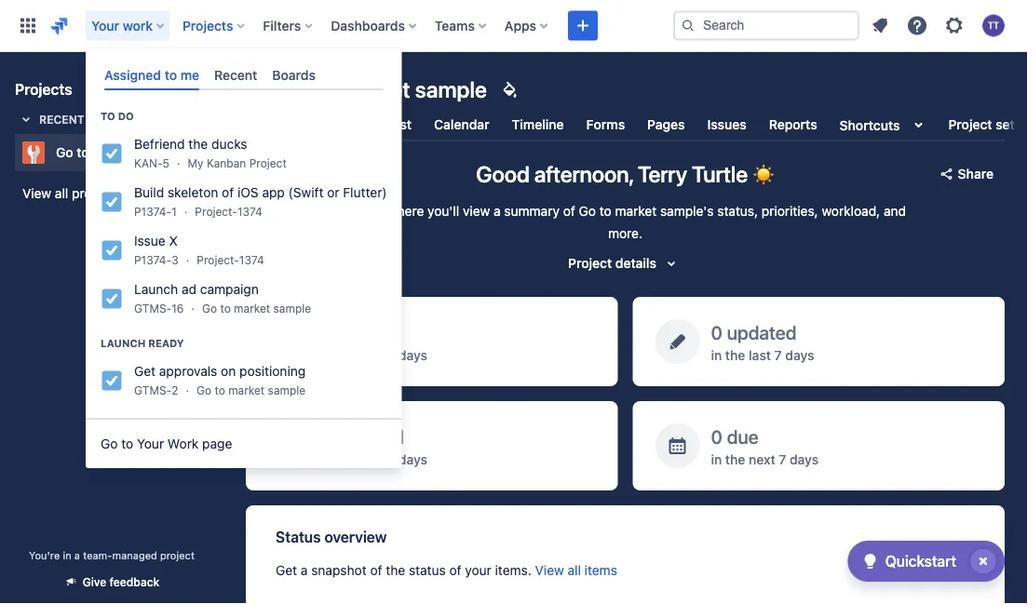 Task type: locate. For each thing, give the bounding box(es) containing it.
last down created
[[362, 451, 384, 467]]

project settin
[[948, 117, 1027, 132]]

last inside "0 created in the last 7 days"
[[362, 451, 384, 467]]

get for get a snapshot of the status of your items. view all items
[[276, 563, 297, 578]]

0 vertical spatial all
[[55, 186, 68, 201]]

go down afternoon, on the right
[[579, 203, 596, 219]]

1 horizontal spatial your
[[137, 436, 164, 452]]

7 inside "0 created in the last 7 days"
[[388, 451, 395, 467]]

view
[[22, 186, 51, 201], [535, 563, 564, 578]]

your profile and settings image
[[982, 14, 1005, 37]]

0 vertical spatial p1374-
[[134, 205, 172, 218]]

you're in a team-managed project
[[29, 549, 195, 562]]

of
[[222, 185, 234, 200], [563, 203, 575, 219], [370, 563, 382, 578], [449, 563, 461, 578]]

the left status
[[386, 563, 405, 578]]

view
[[463, 203, 490, 219]]

issues
[[707, 117, 747, 132]]

a
[[494, 203, 501, 219], [74, 549, 80, 562], [301, 563, 308, 578]]

view left projects
[[22, 186, 51, 201]]

0 horizontal spatial recent
[[39, 113, 84, 126]]

shortcuts
[[840, 117, 900, 132]]

go down filters dropdown button
[[283, 76, 312, 102]]

0 horizontal spatial get
[[134, 364, 156, 379]]

tab list up good afternoon, terry turtle ☀️ at top
[[235, 108, 1027, 142]]

1374
[[237, 205, 262, 218], [239, 253, 264, 267]]

a left team-
[[74, 549, 80, 562]]

1 horizontal spatial a
[[301, 563, 308, 578]]

7 down the updated
[[774, 347, 782, 363]]

recent right collapse recent projects image
[[39, 113, 84, 126]]

filters button
[[257, 11, 320, 41]]

get up gtms-2
[[134, 364, 156, 379]]

days for 0 updated
[[785, 347, 814, 363]]

issues link
[[704, 108, 750, 142]]

7
[[388, 347, 395, 363], [774, 347, 782, 363], [388, 451, 395, 467], [779, 451, 786, 467]]

p1374- down build
[[134, 205, 172, 218]]

to left work
[[121, 436, 133, 452]]

more.
[[608, 226, 643, 241]]

items.
[[495, 563, 532, 578]]

projects inside projects dropdown button
[[183, 18, 233, 33]]

tab list down projects dropdown button
[[97, 60, 391, 91]]

gtms- down approvals
[[134, 384, 172, 397]]

gtms- for get
[[134, 384, 172, 397]]

snapshot
[[311, 563, 367, 578]]

last for 0 updated
[[749, 347, 771, 363]]

befriend
[[134, 137, 185, 152]]

a down status
[[301, 563, 308, 578]]

project-1374 for x
[[197, 253, 264, 267]]

go to market sample
[[283, 76, 487, 102], [56, 145, 183, 160], [202, 302, 311, 315], [196, 384, 306, 397]]

days inside 0 updated in the last 7 days
[[785, 347, 814, 363]]

sample
[[415, 76, 487, 102], [139, 145, 183, 160], [273, 302, 311, 315], [268, 384, 306, 397]]

project left settin
[[948, 117, 992, 132]]

1 gtms- from the top
[[134, 302, 172, 315]]

1374 up "campaign"
[[239, 253, 264, 267]]

created
[[340, 426, 404, 448]]

jira image
[[48, 14, 71, 37]]

list link
[[386, 108, 415, 142]]

to left do
[[101, 111, 115, 123]]

days
[[398, 347, 427, 363], [785, 347, 814, 363], [398, 451, 427, 467], [790, 451, 819, 467]]

project left details
[[568, 256, 612, 271]]

2 horizontal spatial a
[[494, 203, 501, 219]]

1 vertical spatial project
[[249, 157, 287, 170]]

summary
[[504, 203, 560, 219]]

flutter)
[[343, 185, 387, 200]]

in the last 7 days
[[324, 347, 427, 363]]

last down the updated
[[749, 347, 771, 363]]

timeline
[[512, 117, 564, 132]]

in
[[324, 347, 335, 363], [711, 347, 722, 363], [324, 451, 335, 467], [711, 451, 722, 467], [63, 549, 71, 562]]

notifications image
[[869, 14, 891, 37]]

your work button
[[86, 11, 171, 41]]

the inside 0 due in the next 7 days
[[725, 451, 745, 467]]

status,
[[717, 203, 758, 219]]

recent right "me"
[[214, 67, 257, 82]]

p1374- down issue
[[134, 253, 172, 267]]

collapse recent projects image
[[15, 108, 37, 130]]

go to market sample up list
[[283, 76, 487, 102]]

0 left the updated
[[711, 321, 723, 343]]

project-
[[195, 205, 237, 218], [197, 253, 239, 267]]

7 for 0 created
[[388, 451, 395, 467]]

to left "me"
[[165, 67, 177, 82]]

1 vertical spatial tab list
[[235, 108, 1027, 142]]

days down created
[[398, 451, 427, 467]]

status
[[276, 528, 321, 546]]

assigned
[[104, 67, 161, 82]]

2 p1374- from the top
[[134, 253, 172, 267]]

here's
[[345, 203, 384, 219]]

pages link
[[644, 108, 689, 142]]

days for 0 created
[[398, 451, 427, 467]]

1 vertical spatial projects
[[15, 81, 72, 98]]

all left projects
[[55, 186, 68, 201]]

0 inside 0 due in the next 7 days
[[711, 426, 723, 448]]

0 inside "0 created in the last 7 days"
[[324, 426, 336, 448]]

projects up collapse recent projects image
[[15, 81, 72, 98]]

1 horizontal spatial projects
[[183, 18, 233, 33]]

2 horizontal spatial project
[[948, 117, 992, 132]]

calendar link
[[430, 108, 493, 142]]

2 gtms- from the top
[[134, 384, 172, 397]]

0 vertical spatial projects
[[183, 18, 233, 33]]

go to your work page
[[101, 436, 232, 452]]

0 vertical spatial get
[[134, 364, 156, 379]]

1 vertical spatial a
[[74, 549, 80, 562]]

project up app
[[249, 157, 287, 170]]

recent inside tab list
[[214, 67, 257, 82]]

to do
[[101, 111, 134, 123]]

1374 down ios
[[237, 205, 262, 218]]

days down the updated
[[785, 347, 814, 363]]

and
[[884, 203, 906, 219]]

items
[[585, 563, 617, 578]]

give feedback button
[[53, 567, 171, 597]]

0 vertical spatial gtms-
[[134, 302, 172, 315]]

7 down created
[[388, 451, 395, 467]]

get approvals on positioning
[[134, 364, 306, 379]]

1 vertical spatial 1374
[[239, 253, 264, 267]]

5
[[163, 157, 169, 170]]

market up list
[[341, 76, 410, 102]]

0 vertical spatial recent
[[214, 67, 257, 82]]

the down due
[[725, 451, 745, 467]]

p1374-
[[134, 205, 172, 218], [134, 253, 172, 267]]

3
[[172, 253, 179, 267]]

1 vertical spatial gtms-
[[134, 384, 172, 397]]

market up more.
[[615, 203, 657, 219]]

projects up "me"
[[183, 18, 233, 33]]

team-
[[83, 549, 112, 562]]

0 left created
[[324, 426, 336, 448]]

skeleton
[[168, 185, 218, 200]]

settings image
[[943, 14, 966, 37]]

of left ios
[[222, 185, 234, 200]]

work
[[168, 436, 199, 452]]

check image
[[859, 550, 882, 573]]

you'll
[[428, 203, 459, 219]]

banner containing your work
[[0, 0, 1027, 52]]

1 horizontal spatial all
[[568, 563, 581, 578]]

0 updated in the last 7 days
[[711, 321, 814, 363]]

project-1374 up "campaign"
[[197, 253, 264, 267]]

launch ad campaign
[[134, 282, 259, 297]]

of inside here's where you'll view a summary of go to market sample's status, priorities, workload, and more.
[[563, 203, 575, 219]]

2 vertical spatial project
[[568, 256, 612, 271]]

days up created
[[398, 347, 427, 363]]

view all items link
[[535, 563, 617, 578]]

days inside "0 created in the last 7 days"
[[398, 451, 427, 467]]

to inside tab list
[[165, 67, 177, 82]]

days right next
[[790, 451, 819, 467]]

p1374-1
[[134, 205, 177, 218]]

recent
[[214, 67, 257, 82], [39, 113, 84, 126]]

help image
[[906, 14, 928, 37]]

gtms- down launch
[[134, 302, 172, 315]]

project- down skeleton
[[195, 205, 237, 218]]

0 horizontal spatial projects
[[15, 81, 72, 98]]

view right items.
[[535, 563, 564, 578]]

0 vertical spatial project-
[[195, 205, 237, 218]]

0 vertical spatial a
[[494, 203, 501, 219]]

0 horizontal spatial all
[[55, 186, 68, 201]]

project for project details
[[568, 256, 612, 271]]

0 due in the next 7 days
[[711, 426, 819, 467]]

project- up "campaign"
[[197, 253, 239, 267]]

0 vertical spatial your
[[91, 18, 119, 33]]

go up view all projects
[[56, 145, 73, 160]]

all left "items"
[[568, 563, 581, 578]]

apps button
[[499, 11, 555, 41]]

1 vertical spatial p1374-
[[134, 253, 172, 267]]

project- for x
[[197, 253, 239, 267]]

1 vertical spatial project-1374
[[197, 253, 264, 267]]

get
[[134, 364, 156, 379], [276, 563, 297, 578]]

to up more.
[[599, 203, 612, 219]]

banner
[[0, 0, 1027, 52]]

1 horizontal spatial recent
[[214, 67, 257, 82]]

0 vertical spatial project
[[948, 117, 992, 132]]

days inside 0 due in the next 7 days
[[790, 451, 819, 467]]

0 vertical spatial 1374
[[237, 205, 262, 218]]

share
[[958, 166, 994, 182]]

0 horizontal spatial view
[[22, 186, 51, 201]]

go to your work page link
[[86, 426, 402, 463]]

do
[[118, 111, 134, 123]]

view all projects
[[22, 186, 121, 201]]

get down status
[[276, 563, 297, 578]]

market down to do
[[93, 145, 135, 160]]

0 horizontal spatial your
[[91, 18, 119, 33]]

2 vertical spatial a
[[301, 563, 308, 578]]

0 inside 0 updated in the last 7 days
[[711, 321, 723, 343]]

1 horizontal spatial project
[[568, 256, 612, 271]]

quickstart
[[885, 553, 956, 570]]

last up created
[[362, 347, 384, 363]]

0 vertical spatial tab list
[[97, 60, 391, 91]]

the down created
[[338, 451, 358, 467]]

sample's
[[660, 203, 714, 219]]

settin
[[996, 117, 1027, 132]]

go left work
[[101, 436, 118, 452]]

campaign
[[200, 282, 259, 297]]

create image
[[572, 14, 594, 37]]

7 inside 0 due in the next 7 days
[[779, 451, 786, 467]]

priorities,
[[762, 203, 818, 219]]

1 vertical spatial get
[[276, 563, 297, 578]]

1 horizontal spatial get
[[276, 563, 297, 578]]

of right the summary
[[563, 203, 575, 219]]

0 vertical spatial view
[[22, 186, 51, 201]]

1374 for skeleton
[[237, 205, 262, 218]]

issue x
[[134, 233, 178, 249]]

0 vertical spatial project-1374
[[195, 205, 262, 218]]

the
[[188, 137, 208, 152], [338, 347, 358, 363], [725, 347, 745, 363], [338, 451, 358, 467], [725, 451, 745, 467], [386, 563, 405, 578]]

last inside 0 updated in the last 7 days
[[749, 347, 771, 363]]

terry
[[638, 161, 687, 187]]

tab list
[[97, 60, 391, 91], [235, 108, 1027, 142]]

go to market sample down to do
[[56, 145, 183, 160]]

project-1374 for skeleton
[[195, 205, 262, 218]]

to up view all projects
[[77, 145, 89, 160]]

where
[[387, 203, 424, 219]]

to inside here's where you'll view a summary of go to market sample's status, priorities, workload, and more.
[[599, 203, 612, 219]]

in inside 0 due in the next 7 days
[[711, 451, 722, 467]]

7 up created
[[388, 347, 395, 363]]

last
[[362, 347, 384, 363], [749, 347, 771, 363], [362, 451, 384, 467]]

market
[[341, 76, 410, 102], [93, 145, 135, 160], [615, 203, 657, 219], [234, 302, 270, 315], [228, 384, 265, 397]]

7 inside 0 updated in the last 7 days
[[774, 347, 782, 363]]

build skeleton of ios app (swift or flutter)
[[134, 185, 387, 200]]

1 vertical spatial project-
[[197, 253, 239, 267]]

p1374- for build
[[134, 205, 172, 218]]

a right view
[[494, 203, 501, 219]]

in inside "0 created in the last 7 days"
[[324, 451, 335, 467]]

0 for 0 due
[[711, 426, 723, 448]]

in for 0 due
[[711, 451, 722, 467]]

7 right next
[[779, 451, 786, 467]]

the down the updated
[[725, 347, 745, 363]]

search image
[[681, 18, 696, 33]]

my kanban project
[[188, 157, 287, 170]]

Search field
[[673, 11, 860, 41]]

project- for skeleton
[[195, 205, 237, 218]]

in inside 0 updated in the last 7 days
[[711, 347, 722, 363]]

project-1374 down ios
[[195, 205, 262, 218]]

view all projects link
[[15, 177, 209, 210]]

all
[[55, 186, 68, 201], [568, 563, 581, 578]]

1 horizontal spatial view
[[535, 563, 564, 578]]

project inside dropdown button
[[568, 256, 612, 271]]

1 p1374- from the top
[[134, 205, 172, 218]]

0 left due
[[711, 426, 723, 448]]



Task type: describe. For each thing, give the bounding box(es) containing it.
positioning
[[239, 364, 306, 379]]

teams
[[435, 18, 475, 33]]

ios
[[237, 185, 259, 200]]

of left your
[[449, 563, 461, 578]]

give feedback
[[83, 576, 160, 589]]

shortcuts button
[[836, 108, 934, 142]]

x
[[169, 233, 178, 249]]

to down get approvals on positioning
[[215, 384, 225, 397]]

go to market sample down positioning
[[196, 384, 306, 397]]

to right boards
[[317, 76, 336, 102]]

you're
[[29, 549, 60, 562]]

launch
[[101, 338, 146, 350]]

share button
[[928, 159, 1005, 189]]

the up my
[[188, 137, 208, 152]]

last for 0 created
[[362, 451, 384, 467]]

of right snapshot
[[370, 563, 382, 578]]

build
[[134, 185, 164, 200]]

the inside 0 updated in the last 7 days
[[725, 347, 745, 363]]

launch
[[134, 282, 178, 297]]

1
[[172, 205, 177, 218]]

quickstart button
[[848, 541, 1005, 582]]

in the last 7 days link
[[246, 297, 618, 386]]

project settin link
[[945, 108, 1027, 142]]

projects button
[[177, 11, 252, 41]]

kan-5
[[134, 157, 169, 170]]

or
[[327, 185, 339, 200]]

app
[[262, 185, 285, 200]]

go inside go to market sample link
[[56, 145, 73, 160]]

set background color image
[[498, 78, 520, 101]]

issue
[[134, 233, 165, 249]]

give
[[83, 576, 106, 589]]

your inside dropdown button
[[91, 18, 119, 33]]

launch ready
[[101, 338, 184, 350]]

my
[[188, 157, 204, 170]]

to down "campaign"
[[220, 302, 231, 315]]

tab list containing list
[[235, 108, 1027, 142]]

project
[[160, 549, 195, 562]]

appswitcher icon image
[[17, 14, 39, 37]]

project details button
[[557, 249, 694, 278]]

teams button
[[429, 11, 493, 41]]

your
[[465, 563, 492, 578]]

☀️
[[752, 161, 775, 187]]

dashboards button
[[325, 11, 424, 41]]

good afternoon, terry turtle ☀️
[[476, 161, 775, 187]]

managed
[[112, 549, 157, 562]]

dismiss quickstart image
[[968, 547, 998, 576]]

forms
[[586, 117, 625, 132]]

1374 for x
[[239, 253, 264, 267]]

project details
[[568, 256, 656, 271]]

go to market sample down "campaign"
[[202, 302, 311, 315]]

calendar
[[434, 117, 489, 132]]

days for 0 due
[[790, 451, 819, 467]]

get for get approvals on positioning
[[134, 364, 156, 379]]

7 for 0 updated
[[774, 347, 782, 363]]

in for 0 updated
[[711, 347, 722, 363]]

1 vertical spatial your
[[137, 436, 164, 452]]

workload,
[[822, 203, 880, 219]]

the inside "0 created in the last 7 days"
[[338, 451, 358, 467]]

kanban
[[207, 157, 246, 170]]

me
[[180, 67, 199, 82]]

7 for 0 due
[[779, 451, 786, 467]]

assigned to me
[[104, 67, 199, 82]]

the up created
[[338, 347, 358, 363]]

overview
[[324, 528, 387, 546]]

projects
[[72, 186, 121, 201]]

2
[[172, 384, 178, 397]]

get a snapshot of the status of your items. view all items
[[276, 563, 617, 578]]

0 for 0 updated
[[711, 321, 723, 343]]

go inside here's where you'll view a summary of go to market sample's status, priorities, workload, and more.
[[579, 203, 596, 219]]

page
[[202, 436, 232, 452]]

0 horizontal spatial a
[[74, 549, 80, 562]]

(swift
[[288, 185, 324, 200]]

market down on
[[228, 384, 265, 397]]

afternoon,
[[534, 161, 633, 187]]

here's where you'll view a summary of go to market sample's status, priorities, workload, and more.
[[345, 203, 906, 241]]

primary element
[[11, 0, 673, 52]]

befriend the ducks
[[134, 137, 247, 152]]

market inside here's where you'll view a summary of go to market sample's status, priorities, workload, and more.
[[615, 203, 657, 219]]

go down 'launch ad campaign'
[[202, 302, 217, 315]]

timeline link
[[508, 108, 568, 142]]

reports link
[[765, 108, 821, 142]]

p1374- for issue
[[134, 253, 172, 267]]

jira image
[[48, 14, 71, 37]]

kan-
[[134, 157, 163, 170]]

approvals
[[159, 364, 217, 379]]

boards
[[272, 67, 316, 82]]

on
[[221, 364, 236, 379]]

status overview
[[276, 528, 387, 546]]

details
[[615, 256, 656, 271]]

apps
[[505, 18, 536, 33]]

filters
[[263, 18, 301, 33]]

status
[[409, 563, 446, 578]]

pages
[[647, 117, 685, 132]]

in for 0 created
[[324, 451, 335, 467]]

gtms- for launch
[[134, 302, 172, 315]]

market down "campaign"
[[234, 302, 270, 315]]

ready
[[148, 338, 184, 350]]

a inside here's where you'll view a summary of go to market sample's status, priorities, workload, and more.
[[494, 203, 501, 219]]

0 horizontal spatial project
[[249, 157, 287, 170]]

tab list containing assigned to me
[[97, 60, 391, 91]]

gtms-16
[[134, 302, 184, 315]]

0 for 0 created
[[324, 426, 336, 448]]

go down approvals
[[196, 384, 211, 397]]

your work
[[91, 18, 153, 33]]

0 created in the last 7 days
[[324, 426, 427, 467]]

reports
[[769, 117, 817, 132]]

gtms-2
[[134, 384, 178, 397]]

project for project settin
[[948, 117, 992, 132]]

1 vertical spatial all
[[568, 563, 581, 578]]

list
[[389, 117, 412, 132]]

good
[[476, 161, 530, 187]]

go inside go to your work page link
[[101, 436, 118, 452]]

in inside in the last 7 days link
[[324, 347, 335, 363]]

1 vertical spatial recent
[[39, 113, 84, 126]]

forms link
[[583, 108, 629, 142]]

1 vertical spatial view
[[535, 563, 564, 578]]

p1374-3
[[134, 253, 179, 267]]

ad
[[182, 282, 196, 297]]

turtle
[[692, 161, 748, 187]]



Task type: vqa. For each thing, say whether or not it's contained in the screenshot.
bottommost Recent
yes



